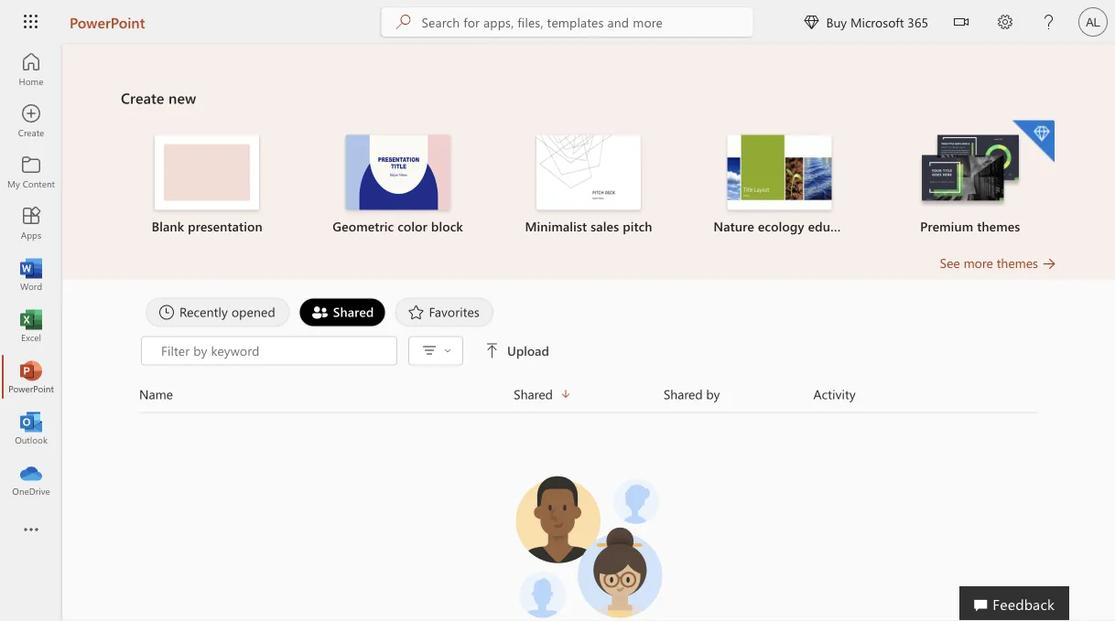 Task type: vqa. For each thing, say whether or not it's contained in the screenshot.
Teams image
no



Task type: describe. For each thing, give the bounding box(es) containing it.
color
[[398, 218, 428, 235]]

premium themes
[[920, 218, 1020, 235]]

0 vertical spatial themes
[[977, 218, 1020, 235]]

365
[[908, 13, 928, 30]]

shared for shared button
[[514, 386, 553, 403]]

name button
[[139, 384, 514, 405]]

al
[[1086, 15, 1100, 29]]

premium templates diamond image
[[1013, 120, 1055, 163]]

shared button
[[514, 384, 664, 405]]

blank presentation element
[[123, 135, 292, 236]]

recently opened element
[[146, 298, 290, 327]]

blank presentation
[[152, 218, 263, 235]]

see more themes button
[[940, 254, 1057, 272]]

microsoft
[[851, 13, 904, 30]]

Filter by keyword text field
[[159, 342, 387, 360]]

excel image
[[22, 317, 40, 335]]

activity
[[814, 386, 856, 403]]

shared by
[[664, 386, 720, 403]]

buy
[[826, 13, 847, 30]]

shared for shared by
[[664, 386, 703, 403]]

row inside create new main content
[[139, 384, 1038, 413]]

new
[[168, 88, 196, 108]]

block
[[431, 218, 463, 235]]

activity, column 4 of 4 column header
[[814, 384, 1038, 405]]

al button
[[1071, 0, 1115, 44]]

premium
[[920, 218, 974, 235]]

shared inside tab
[[333, 304, 374, 320]]

empty state icon image
[[506, 465, 671, 622]]

recently
[[179, 304, 228, 320]]

minimalist
[[525, 218, 587, 235]]

opened
[[232, 304, 275, 320]]

themes inside button
[[997, 255, 1038, 271]]

favorites
[[429, 304, 480, 320]]



Task type: locate. For each thing, give the bounding box(es) containing it.
upload
[[507, 342, 549, 359]]

word image
[[22, 266, 40, 284]]

create
[[121, 88, 164, 108]]

name
[[139, 386, 173, 403]]

Search box. Suggestions appear as you type. search field
[[422, 7, 753, 37]]

powerpoint banner
[[0, 0, 1115, 47]]

geometric color block image
[[346, 135, 450, 210]]

navigation
[[0, 44, 62, 505]]

create new main content
[[62, 44, 1115, 622]]

shared
[[333, 304, 374, 320], [514, 386, 553, 403], [664, 386, 703, 403]]

apps image
[[22, 214, 40, 233]]

create image
[[22, 112, 40, 130]]

1 vertical spatial themes
[[997, 255, 1038, 271]]

list containing blank presentation
[[121, 119, 1057, 254]]

powerpoint image
[[22, 368, 40, 386]]

shared left by
[[664, 386, 703, 403]]

my content image
[[22, 163, 40, 181]]

None search field
[[381, 7, 753, 37]]

 upload
[[485, 342, 549, 359]]

minimalist sales pitch image
[[537, 135, 641, 210]]

powerpoint
[[70, 12, 145, 32]]

home image
[[22, 60, 40, 79]]

 button
[[939, 0, 983, 47]]

row containing name
[[139, 384, 1038, 413]]

blank
[[152, 218, 184, 235]]

presentation
[[188, 218, 263, 235]]

pitch
[[623, 218, 652, 235]]

shared down geometric
[[333, 304, 374, 320]]

feedback button
[[960, 587, 1069, 622]]

more
[[964, 255, 993, 271]]

shared down the upload
[[514, 386, 553, 403]]

premium themes image
[[918, 135, 1023, 208]]


[[485, 344, 500, 358]]

themes right more
[[997, 255, 1038, 271]]

see
[[940, 255, 960, 271]]

tab list inside create new main content
[[141, 298, 1036, 327]]

shared element
[[299, 298, 386, 327]]

nature ecology education photo presentation image
[[727, 135, 832, 210]]

outlook image
[[22, 419, 40, 438]]

sales
[[591, 218, 619, 235]]

geometric
[[333, 218, 394, 235]]

tab list
[[141, 298, 1036, 327]]

by
[[706, 386, 720, 403]]

feedback
[[993, 594, 1055, 614]]

geometric color block
[[333, 218, 463, 235]]

favorites element
[[395, 298, 494, 327]]

list
[[121, 119, 1057, 254]]

view more apps image
[[22, 522, 40, 540]]

nature ecology education photo presentation element
[[695, 135, 864, 236]]

minimalist sales pitch element
[[504, 135, 673, 236]]

1 horizontal spatial shared
[[514, 386, 553, 403]]


[[804, 15, 819, 29]]

list inside create new main content
[[121, 119, 1057, 254]]

see more themes
[[940, 255, 1038, 271]]

0 horizontal spatial shared
[[333, 304, 374, 320]]

shared by button
[[664, 384, 814, 405]]

row
[[139, 384, 1038, 413]]

 button
[[415, 338, 457, 364]]


[[954, 15, 969, 29]]

geometric color block element
[[314, 135, 482, 236]]

 buy microsoft 365
[[804, 13, 928, 30]]

onedrive image
[[22, 471, 40, 489]]

premium themes element
[[886, 120, 1055, 236]]

recently opened
[[179, 304, 275, 320]]

themes up see more themes button
[[977, 218, 1020, 235]]

themes
[[977, 218, 1020, 235], [997, 255, 1038, 271]]

upload status
[[141, 336, 1018, 366]]

minimalist sales pitch
[[525, 218, 652, 235]]

tab list containing recently opened
[[141, 298, 1036, 327]]

2 horizontal spatial shared
[[664, 386, 703, 403]]

recently opened tab
[[141, 298, 295, 327]]


[[444, 347, 451, 355]]

create new
[[121, 88, 196, 108]]

shared tab
[[295, 298, 390, 327]]



